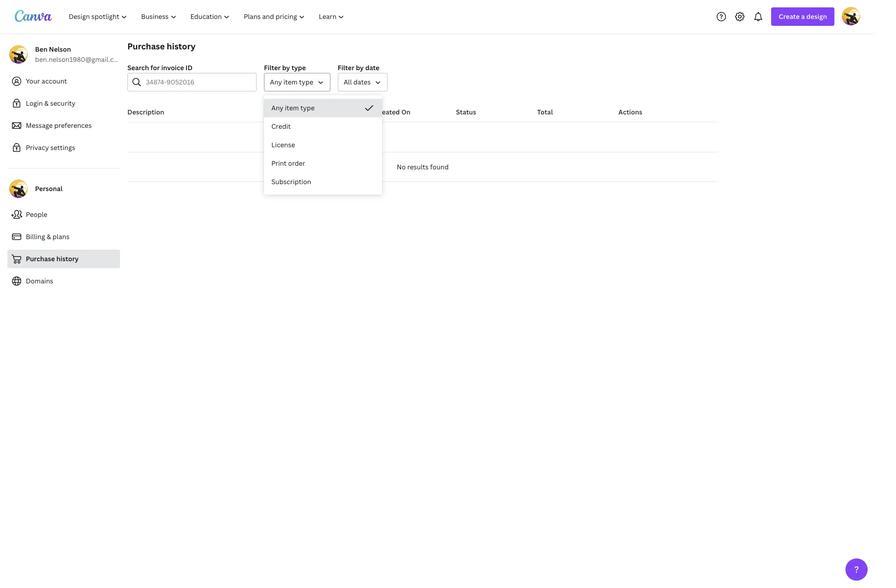 Task type: locate. For each thing, give the bounding box(es) containing it.
your account
[[26, 77, 67, 85]]

0 horizontal spatial purchase
[[26, 254, 55, 263]]

1 vertical spatial any item type
[[271, 103, 315, 112]]

billed
[[294, 108, 312, 116]]

history
[[167, 41, 196, 52], [56, 254, 79, 263]]

no
[[397, 163, 406, 171]]

1 vertical spatial item
[[285, 103, 299, 112]]

your account link
[[7, 72, 120, 90]]

0 vertical spatial history
[[167, 41, 196, 52]]

credit option
[[264, 117, 382, 136]]

purchase up domains at top
[[26, 254, 55, 263]]

total
[[537, 108, 553, 116]]

login & security
[[26, 99, 75, 108]]

1 vertical spatial any
[[271, 103, 283, 112]]

1 vertical spatial purchase
[[26, 254, 55, 263]]

ben
[[35, 45, 47, 54]]

1 horizontal spatial purchase history
[[127, 41, 196, 52]]

filter up any item type button
[[264, 63, 281, 72]]

list box containing any item type
[[264, 99, 382, 191]]

list box
[[264, 99, 382, 191]]

domains
[[26, 277, 53, 285]]

ben.nelson1980@gmail.com
[[35, 55, 124, 64]]

purchase history down billing & plans
[[26, 254, 79, 263]]

license option
[[264, 136, 382, 154]]

filter up 'all'
[[338, 63, 354, 72]]

& left 'plans'
[[47, 232, 51, 241]]

any item type down filter by type
[[270, 78, 313, 86]]

0 vertical spatial &
[[44, 99, 49, 108]]

billing & plans
[[26, 232, 69, 241]]

item up credit
[[285, 103, 299, 112]]

1 by from the left
[[282, 63, 290, 72]]

purchase inside 'link'
[[26, 254, 55, 263]]

personal
[[35, 184, 63, 193]]

filter
[[264, 63, 281, 72], [338, 63, 354, 72]]

2 filter from the left
[[338, 63, 354, 72]]

create a design
[[779, 12, 827, 21]]

0 horizontal spatial filter
[[264, 63, 281, 72]]

Search for invoice ID text field
[[146, 73, 251, 91]]

description
[[127, 108, 164, 116]]

no results found
[[397, 163, 449, 171]]

any item type
[[270, 78, 313, 86], [271, 103, 315, 112]]

2 vertical spatial type
[[301, 103, 315, 112]]

item down filter by type
[[284, 78, 298, 86]]

found
[[430, 163, 449, 171]]

1 horizontal spatial history
[[167, 41, 196, 52]]

any
[[270, 78, 282, 86], [271, 103, 283, 112]]

1 horizontal spatial by
[[356, 63, 364, 72]]

domains link
[[7, 272, 120, 290]]

any item type inside option
[[271, 103, 315, 112]]

purchase history
[[127, 41, 196, 52], [26, 254, 79, 263]]

on
[[401, 108, 411, 116]]

actions
[[619, 108, 642, 116]]

0 horizontal spatial by
[[282, 63, 290, 72]]

1 filter from the left
[[264, 63, 281, 72]]

nelson
[[49, 45, 71, 54]]

design
[[807, 12, 827, 21]]

people
[[26, 210, 47, 219]]

for
[[151, 63, 160, 72]]

type
[[292, 63, 306, 72], [299, 78, 313, 86], [301, 103, 315, 112]]

by
[[282, 63, 290, 72], [356, 63, 364, 72]]

top level navigation element
[[63, 7, 352, 26]]

0 vertical spatial purchase history
[[127, 41, 196, 52]]

purchase history up search for invoice id at the left of the page
[[127, 41, 196, 52]]

1 vertical spatial history
[[56, 254, 79, 263]]

any up credit
[[271, 103, 283, 112]]

filter by date
[[338, 63, 380, 72]]

1 vertical spatial purchase history
[[26, 254, 79, 263]]

id
[[186, 63, 193, 72]]

purchase up search
[[127, 41, 165, 52]]

1 vertical spatial &
[[47, 232, 51, 241]]

preferences
[[54, 121, 92, 130]]

1 horizontal spatial purchase
[[127, 41, 165, 52]]

print order button
[[264, 154, 382, 173]]

history down the billing & plans link
[[56, 254, 79, 263]]

1 horizontal spatial filter
[[338, 63, 354, 72]]

purchase
[[127, 41, 165, 52], [26, 254, 55, 263]]

purchase history link
[[7, 250, 120, 268]]

& right login
[[44, 99, 49, 108]]

0 vertical spatial purchase
[[127, 41, 165, 52]]

order
[[288, 159, 305, 168]]

print
[[271, 159, 287, 168]]

billing
[[26, 232, 45, 241]]

item inside option
[[285, 103, 299, 112]]

settings
[[50, 143, 75, 152]]

&
[[44, 99, 49, 108], [47, 232, 51, 241]]

any item type up credit
[[271, 103, 315, 112]]

history up id
[[167, 41, 196, 52]]

account
[[42, 77, 67, 85]]

item
[[284, 78, 298, 86], [285, 103, 299, 112]]

your
[[26, 77, 40, 85]]

print order option
[[264, 154, 382, 173]]

search
[[127, 63, 149, 72]]

dates
[[354, 78, 371, 86]]

2 by from the left
[[356, 63, 364, 72]]

by up any item type button
[[282, 63, 290, 72]]

any down filter by type
[[270, 78, 282, 86]]

by left date
[[356, 63, 364, 72]]

subscription option
[[264, 173, 382, 191]]

0 horizontal spatial history
[[56, 254, 79, 263]]

0 horizontal spatial purchase history
[[26, 254, 79, 263]]



Task type: describe. For each thing, give the bounding box(es) containing it.
login
[[26, 99, 43, 108]]

privacy settings
[[26, 143, 75, 152]]

ben nelson ben.nelson1980@gmail.com
[[35, 45, 124, 64]]

& for login
[[44, 99, 49, 108]]

Any item type button
[[264, 73, 330, 91]]

purchase history inside 'link'
[[26, 254, 79, 263]]

1 vertical spatial type
[[299, 78, 313, 86]]

credit
[[271, 122, 291, 131]]

0 vertical spatial type
[[292, 63, 306, 72]]

type inside option
[[301, 103, 315, 112]]

message preferences link
[[7, 116, 120, 135]]

0 vertical spatial any item type
[[270, 78, 313, 86]]

subscription button
[[264, 173, 382, 191]]

any inside option
[[271, 103, 283, 112]]

create
[[779, 12, 800, 21]]

login & security link
[[7, 94, 120, 113]]

date
[[365, 63, 380, 72]]

created on
[[375, 108, 411, 116]]

& for billing
[[47, 232, 51, 241]]

all dates
[[344, 78, 371, 86]]

subscription
[[271, 177, 311, 186]]

created
[[375, 108, 400, 116]]

filter by type
[[264, 63, 306, 72]]

by for type
[[282, 63, 290, 72]]

any item type button
[[264, 99, 382, 117]]

message preferences
[[26, 121, 92, 130]]

search for invoice id
[[127, 63, 193, 72]]

billed to
[[294, 108, 321, 116]]

any item type option
[[264, 99, 382, 117]]

security
[[50, 99, 75, 108]]

by for date
[[356, 63, 364, 72]]

people link
[[7, 205, 120, 224]]

license
[[271, 140, 295, 149]]

create a design button
[[772, 7, 835, 26]]

results
[[407, 163, 429, 171]]

0 vertical spatial item
[[284, 78, 298, 86]]

privacy settings link
[[7, 138, 120, 157]]

history inside 'link'
[[56, 254, 79, 263]]

all
[[344, 78, 352, 86]]

to
[[313, 108, 321, 116]]

status
[[456, 108, 476, 116]]

message
[[26, 121, 53, 130]]

filter for filter by date
[[338, 63, 354, 72]]

license button
[[264, 136, 382, 154]]

privacy
[[26, 143, 49, 152]]

print order
[[271, 159, 305, 168]]

0 vertical spatial any
[[270, 78, 282, 86]]

a
[[801, 12, 805, 21]]

All dates button
[[338, 73, 388, 91]]

filter for filter by type
[[264, 63, 281, 72]]

billing & plans link
[[7, 228, 120, 246]]

ben nelson image
[[842, 7, 861, 25]]

invoice
[[161, 63, 184, 72]]

credit button
[[264, 117, 382, 136]]

plans
[[53, 232, 69, 241]]



Task type: vqa. For each thing, say whether or not it's contained in the screenshot.
billing
yes



